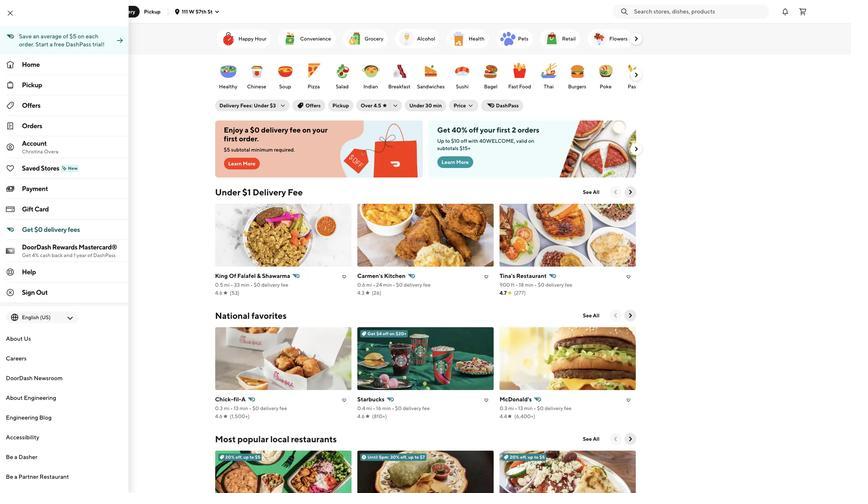 Task type: describe. For each thing, give the bounding box(es) containing it.
about for about engineering
[[6, 395, 23, 402]]

0 vertical spatial pickup button
[[140, 6, 165, 17]]

40%
[[452, 126, 468, 134]]

$7
[[420, 455, 425, 461]]

save an average of $5 on each order. start a free dashpass trial! status
[[0, 26, 116, 55]]

chick-
[[215, 397, 234, 403]]

mastercard®
[[79, 244, 117, 251]]

enjoy a $0 delivery fee on your first order.
[[224, 126, 328, 143]]

get for get 40% off your first 2 orders
[[438, 126, 451, 134]]

0 vertical spatial engineering
[[24, 395, 56, 402]]

fee for carmen's kitchen
[[424, 282, 431, 288]]

accessibility
[[6, 435, 39, 442]]

2 your from the left
[[481, 126, 496, 134]]

mi for chick-
[[224, 406, 230, 412]]

0.6 mi • 24 min • $​0 delivery fee
[[358, 282, 431, 288]]

ft
[[512, 282, 515, 288]]

• right 16
[[392, 406, 394, 412]]

delivery inside under $1 delivery fee link
[[253, 187, 286, 198]]

delivery for carmen's kitchen
[[404, 282, 423, 288]]

flowers link
[[588, 29, 633, 48]]

off for first
[[469, 126, 479, 134]]

get $4 off on $20+
[[368, 331, 407, 337]]

fees:
[[240, 103, 253, 109]]

until 5pm: 30% off, up to $7
[[368, 455, 425, 461]]

delivery for delivery fees: under $3
[[220, 103, 239, 109]]

4.3
[[358, 290, 365, 296]]

cash
[[40, 253, 51, 259]]

king of falafel & shawarma
[[215, 273, 290, 280]]

(1,500+)
[[230, 414, 250, 420]]

0.6
[[358, 282, 366, 288]]

pickup for top pickup button
[[144, 9, 161, 14]]

57th
[[196, 9, 207, 14]]

click to add this store to your saved list image for tina's restaurant
[[625, 273, 634, 282]]

over 4.5 button
[[357, 100, 402, 112]]

health image
[[450, 30, 468, 48]]

about engineering link
[[0, 389, 129, 409]]

about for about us
[[6, 336, 23, 343]]

restaurants
[[291, 435, 337, 445]]

0.3 mi • 13 min • $​0 delivery fee for mcdonald's
[[500, 406, 572, 412]]

min inside button
[[433, 103, 442, 109]]

see all link for fee
[[579, 187, 604, 198]]

pickup link
[[0, 75, 129, 95]]

over
[[361, 103, 373, 109]]

• up (1,500+) on the bottom left of page
[[250, 406, 252, 412]]

bagel
[[485, 84, 498, 90]]

notification bell image
[[782, 7, 791, 16]]

hour
[[255, 36, 267, 42]]

thai
[[544, 84, 554, 90]]

sign out link
[[0, 283, 129, 303]]

be for be a dasher
[[6, 454, 13, 461]]

grocery image
[[346, 30, 364, 48]]

$5 inside save an average of $5 on each order. start a free dashpass trial!
[[69, 33, 77, 40]]

2 see from the top
[[584, 313, 593, 319]]

close image
[[6, 9, 15, 18]]

falafel
[[238, 273, 256, 280]]

13 for mcdonald's
[[519, 406, 524, 412]]

home link
[[0, 55, 129, 75]]

health
[[469, 36, 485, 42]]

w
[[189, 9, 195, 14]]

see all for restaurants
[[584, 437, 600, 443]]

careers link
[[0, 349, 129, 369]]

trial!
[[92, 41, 105, 48]]

on inside enjoy a $0 delivery fee on your first order.
[[303, 126, 311, 134]]

enjoy
[[224, 126, 243, 134]]

1 vertical spatial next button of carousel image
[[633, 71, 640, 79]]

2 see all from the top
[[584, 313, 600, 319]]

24
[[377, 282, 383, 288]]

off inside up to $10 off with 40welcome, valid on subtotals $15+
[[461, 138, 468, 144]]

0 vertical spatial next button of carousel image
[[633, 146, 640, 153]]

fee for starbucks
[[423, 406, 430, 412]]

happy hour
[[239, 36, 267, 42]]

order. inside enjoy a $0 delivery fee on your first order.
[[239, 135, 259, 143]]

mi for carmen's
[[367, 282, 372, 288]]

doordash for rewards
[[22, 244, 51, 251]]

30%
[[391, 455, 400, 461]]

• right 18
[[535, 282, 537, 288]]

breakfast
[[389, 84, 411, 90]]

with
[[469, 138, 479, 144]]

0.3 mi • 13 min • $​0 delivery fee for chick-fil-a
[[215, 406, 287, 412]]

delivery for mcdonald's
[[545, 406, 564, 412]]

min for mcdonald's
[[525, 406, 533, 412]]

click to add this store to your saved list image for starbucks
[[483, 397, 491, 405]]

back
[[52, 253, 63, 259]]

$0 inside enjoy a $0 delivery fee on your first order.
[[250, 126, 260, 134]]

previous button of carousel image for restaurants
[[613, 436, 620, 443]]

0.4
[[358, 406, 366, 412]]

card
[[35, 206, 49, 213]]

learn for get 40% off your first 2 orders
[[442, 159, 456, 165]]

delivery for chick-fil-a
[[260, 406, 279, 412]]

retail link
[[541, 29, 581, 48]]

engineering blog link
[[0, 409, 129, 428]]

subtotals
[[438, 146, 459, 151]]

(26)
[[372, 290, 382, 296]]

kitchen
[[385, 273, 406, 280]]

$5 subtotal minimum required.
[[224, 147, 295, 153]]

year
[[77, 253, 87, 259]]

pizza
[[308, 84, 320, 90]]

$​0 for kitchen
[[396, 282, 403, 288]]

dashpass inside button
[[496, 103, 519, 109]]

min for starbucks
[[383, 406, 391, 412]]

get for get $4 off on $20+
[[368, 331, 376, 337]]

2 20% from the left
[[510, 455, 520, 461]]

learn more for a
[[228, 161, 256, 167]]

of inside doordash rewards mastercard® get 4% cash back and 1 year of dashpass
[[88, 253, 92, 259]]

retail
[[563, 36, 576, 42]]

0 horizontal spatial $0
[[34, 226, 43, 234]]

start
[[36, 41, 49, 48]]

under for under $1 delivery fee
[[215, 187, 241, 198]]

payment
[[22, 185, 48, 193]]

$20+
[[396, 331, 407, 337]]

111 w 57th st button
[[175, 9, 220, 14]]

see all for fee
[[584, 189, 600, 195]]

your inside enjoy a $0 delivery fee on your first order.
[[313, 126, 328, 134]]

a for enjoy a $0 delivery fee on your first order.
[[245, 126, 249, 134]]

first inside enjoy a $0 delivery fee on your first order.
[[224, 135, 238, 143]]

• left 24
[[373, 282, 376, 288]]

orders
[[22, 122, 42, 130]]

see for restaurants
[[584, 437, 593, 443]]

sign out
[[22, 289, 48, 297]]

• up (6,400+)
[[534, 406, 537, 412]]

• down chick-fil-a
[[231, 406, 233, 412]]

carmen's kitchen
[[358, 273, 406, 280]]

happy
[[239, 36, 254, 42]]

happy hour image
[[220, 30, 237, 48]]

3 up from the left
[[528, 455, 534, 461]]

rewards
[[52, 244, 78, 251]]

burgers
[[569, 84, 587, 90]]

1 horizontal spatial pickup button
[[328, 100, 354, 112]]

2 vertical spatial next button of carousel image
[[627, 312, 634, 320]]

more for 40%
[[457, 159, 469, 165]]

• right ft
[[516, 282, 518, 288]]

$15+
[[460, 146, 471, 151]]

111
[[182, 9, 188, 14]]

900
[[500, 282, 511, 288]]

delivery for tina's restaurant
[[546, 282, 565, 288]]

on left $20+
[[390, 331, 395, 337]]

delivery inside enjoy a $0 delivery fee on your first order.
[[261, 126, 289, 134]]

chick-fil-a
[[215, 397, 246, 403]]

up
[[438, 138, 445, 144]]

and
[[64, 253, 73, 259]]

4%
[[32, 253, 39, 259]]

to inside up to $10 off with 40welcome, valid on subtotals $15+
[[446, 138, 451, 144]]

min for tina's restaurant
[[525, 282, 534, 288]]

mi right 0.4
[[367, 406, 372, 412]]

fee
[[288, 187, 303, 198]]

0.5
[[215, 282, 223, 288]]

13 for chick-fil-a
[[234, 406, 239, 412]]

fee for mcdonald's
[[565, 406, 572, 412]]

4.6 for under
[[215, 290, 223, 296]]

convenience image
[[281, 30, 299, 48]]

1 vertical spatial engineering
[[6, 415, 38, 422]]

required.
[[274, 147, 295, 153]]

• left 16
[[373, 406, 376, 412]]

help
[[22, 269, 36, 276]]

a for be a partner restaurant
[[14, 474, 17, 481]]

new
[[68, 166, 78, 171]]

dashpass for average
[[66, 41, 91, 48]]

fee for chick-fil-a
[[280, 406, 287, 412]]

delivery for king of falafel & shawarma
[[262, 282, 280, 288]]

delivery inside get $0 delivery fees link
[[44, 226, 67, 234]]

previous button of carousel image for fee
[[613, 189, 620, 196]]

under $1 delivery fee link
[[215, 187, 303, 198]]



Task type: locate. For each thing, give the bounding box(es) containing it.
get down the gift
[[22, 226, 33, 234]]

1 up from the left
[[244, 455, 249, 461]]

2 vertical spatial dashpass
[[93, 253, 116, 259]]

1 horizontal spatial 20% off, up to $5
[[510, 455, 545, 461]]

1 vertical spatial first
[[224, 135, 238, 143]]

0 horizontal spatial learn more button
[[224, 158, 260, 170]]

off up $15+
[[461, 138, 468, 144]]

dashpass down each
[[66, 41, 91, 48]]

2 up from the left
[[409, 455, 414, 461]]

1 vertical spatial restaurant
[[40, 474, 69, 481]]

1 vertical spatial be
[[6, 474, 13, 481]]

more down the subtotal on the top left of page
[[243, 161, 256, 167]]

learn down subtotals
[[442, 159, 456, 165]]

0 vertical spatial first
[[497, 126, 511, 134]]

min right the 30
[[433, 103, 442, 109]]

1 vertical spatial pickup button
[[328, 100, 354, 112]]

a inside save an average of $5 on each order. start a free dashpass trial!
[[50, 41, 53, 48]]

first down enjoy
[[224, 135, 238, 143]]

restaurant up 900 ft • 18 min • $​0 delivery fee
[[517, 273, 547, 280]]

be left dasher
[[6, 454, 13, 461]]

2 horizontal spatial up
[[528, 455, 534, 461]]

0 vertical spatial $0
[[250, 126, 260, 134]]

shawarma
[[262, 273, 290, 280]]

an
[[33, 33, 39, 40]]

mi down the mcdonald's
[[509, 406, 515, 412]]

engineering up accessibility
[[6, 415, 38, 422]]

1 vertical spatial click to add this store to your saved list image
[[340, 397, 349, 405]]

1 horizontal spatial off,
[[401, 455, 408, 461]]

mi down the chick-
[[224, 406, 230, 412]]

2 0.3 from the left
[[500, 406, 508, 412]]

of
[[229, 273, 236, 280]]

a right enjoy
[[245, 126, 249, 134]]

20%
[[226, 455, 235, 461], [510, 455, 520, 461]]

1 vertical spatial see all
[[584, 313, 600, 319]]

all for restaurants
[[594, 437, 600, 443]]

min right 16
[[383, 406, 391, 412]]

0.3 for mcdonald's
[[500, 406, 508, 412]]

doordash up 4% at the left bottom of page
[[22, 244, 51, 251]]

$​0 for of
[[254, 282, 261, 288]]

on inside save an average of $5 on each order. start a free dashpass trial!
[[78, 33, 85, 40]]

pickup down salad
[[333, 103, 349, 109]]

about up engineering blog
[[6, 395, 23, 402]]

1 vertical spatial all
[[594, 313, 600, 319]]

0 horizontal spatial your
[[313, 126, 328, 134]]

grocery
[[365, 36, 384, 42]]

0 horizontal spatial offers
[[22, 102, 40, 109]]

13 up (1,500+) on the bottom left of page
[[234, 406, 239, 412]]

2 be from the top
[[6, 474, 13, 481]]

delivery for starbucks
[[403, 406, 422, 412]]

1 0.3 mi • 13 min • $​0 delivery fee from the left
[[215, 406, 287, 412]]

be for be a partner restaurant
[[6, 474, 13, 481]]

$3
[[270, 103, 276, 109]]

0 horizontal spatial up
[[244, 455, 249, 461]]

off
[[469, 126, 479, 134], [461, 138, 468, 144], [383, 331, 389, 337]]

1 vertical spatial of
[[88, 253, 92, 259]]

restaurant down be a dasher link
[[40, 474, 69, 481]]

$​0
[[254, 282, 261, 288], [396, 282, 403, 288], [538, 282, 545, 288], [253, 406, 259, 412], [396, 406, 402, 412], [538, 406, 544, 412]]

sushi
[[456, 84, 469, 90]]

off up with
[[469, 126, 479, 134]]

first left 2
[[497, 126, 511, 134]]

2 previous button of carousel image from the top
[[613, 312, 620, 320]]

engineering up blog
[[24, 395, 56, 402]]

1 all from the top
[[594, 189, 600, 195]]

13 up (6,400+)
[[519, 406, 524, 412]]

home
[[22, 61, 40, 68]]

all for fee
[[594, 189, 600, 195]]

click to add this store to your saved list image for carmen's kitchen
[[483, 273, 491, 282]]

dashpass down fast
[[496, 103, 519, 109]]

2 about from the top
[[6, 395, 23, 402]]

0 horizontal spatial 0.3 mi • 13 min • $​0 delivery fee
[[215, 406, 287, 412]]

min down the a
[[240, 406, 248, 412]]

next button of carousel image
[[633, 146, 640, 153], [627, 189, 634, 196], [627, 436, 634, 443]]

get 40% off your first 2 orders
[[438, 126, 540, 134]]

2 0.3 mi • 13 min • $​0 delivery fee from the left
[[500, 406, 572, 412]]

a
[[242, 397, 246, 403]]

1 horizontal spatial 0.3
[[500, 406, 508, 412]]

0 vertical spatial off
[[469, 126, 479, 134]]

1 see from the top
[[584, 189, 593, 195]]

christina
[[22, 149, 43, 155]]

0 vertical spatial see all
[[584, 189, 600, 195]]

a left partner
[[14, 474, 17, 481]]

national
[[215, 311, 250, 321]]

order. down save
[[19, 41, 34, 48]]

0 vertical spatial next button of carousel image
[[633, 35, 640, 42]]

a for be a dasher
[[14, 454, 17, 461]]

subtotal
[[231, 147, 250, 153]]

click to add this store to your saved list image
[[483, 273, 491, 282], [340, 397, 349, 405]]

0 vertical spatial dashpass
[[66, 41, 91, 48]]

min for carmen's kitchen
[[384, 282, 392, 288]]

tina's
[[500, 273, 516, 280]]

of inside save an average of $5 on each order. start a free dashpass trial!
[[63, 33, 68, 40]]

mcdonald's
[[500, 397, 532, 403]]

$​0 for fil-
[[253, 406, 259, 412]]

save an average of $5 on each order. start a free dashpass trial! link
[[0, 26, 129, 55]]

4.7
[[500, 290, 507, 296]]

0 vertical spatial click to add this store to your saved list image
[[483, 273, 491, 282]]

1 horizontal spatial offers
[[306, 103, 321, 109]]

flowers image
[[591, 30, 609, 48]]

learn more for 40%
[[442, 159, 469, 165]]

a inside enjoy a $0 delivery fee on your first order.
[[245, 126, 249, 134]]

0 vertical spatial about
[[6, 336, 23, 343]]

• down kitchen
[[393, 282, 395, 288]]

4.6 down 0.5
[[215, 290, 223, 296]]

learn more button down subtotals
[[438, 157, 474, 168]]

under for under 30 min
[[410, 103, 425, 109]]

•
[[231, 282, 233, 288], [251, 282, 253, 288], [373, 282, 376, 288], [393, 282, 395, 288], [516, 282, 518, 288], [535, 282, 537, 288], [231, 406, 233, 412], [250, 406, 252, 412], [373, 406, 376, 412], [392, 406, 394, 412], [516, 406, 518, 412], [534, 406, 537, 412]]

2 horizontal spatial delivery
[[253, 187, 286, 198]]

$​0 for restaurant
[[538, 282, 545, 288]]

$5
[[69, 33, 77, 40], [224, 147, 230, 153], [255, 455, 261, 461], [540, 455, 545, 461]]

mi for king
[[224, 282, 230, 288]]

0 vertical spatial order.
[[19, 41, 34, 48]]

0.3 down the chick-
[[215, 406, 223, 412]]

1 see all link from the top
[[579, 187, 604, 198]]

price button
[[450, 100, 479, 112]]

0 horizontal spatial more
[[243, 161, 256, 167]]

about left us
[[6, 336, 23, 343]]

get up up
[[438, 126, 451, 134]]

learn down the subtotal on the top left of page
[[228, 161, 242, 167]]

doordash inside doordash newsroom link
[[6, 375, 33, 382]]

1 see all from the top
[[584, 189, 600, 195]]

2 horizontal spatial off,
[[521, 455, 528, 461]]

convenience
[[300, 36, 331, 42]]

saved stores
[[22, 165, 59, 172]]

1 horizontal spatial learn more button
[[438, 157, 474, 168]]

1 horizontal spatial up
[[409, 455, 414, 461]]

doordash newsroom
[[6, 375, 63, 382]]

min right 24
[[384, 282, 392, 288]]

learn more button down the subtotal on the top left of page
[[224, 158, 260, 170]]

doordash inside doordash rewards mastercard® get 4% cash back and 1 year of dashpass
[[22, 244, 51, 251]]

under left the 30
[[410, 103, 425, 109]]

pickup button down salad
[[328, 100, 354, 112]]

1 horizontal spatial learn more
[[442, 159, 469, 165]]

1 20% from the left
[[226, 455, 235, 461]]

2 all from the top
[[594, 313, 600, 319]]

order. up the subtotal on the top left of page
[[239, 135, 259, 143]]

0.3 mi • 13 min • $​0 delivery fee up (6,400+)
[[500, 406, 572, 412]]

get left $4
[[368, 331, 376, 337]]

fee for king of falafel & shawarma
[[281, 282, 289, 288]]

learn more down subtotals
[[442, 159, 469, 165]]

2 20% off, up to $5 from the left
[[510, 455, 545, 461]]

0 horizontal spatial 20% off, up to $5
[[226, 455, 261, 461]]

2 vertical spatial next button of carousel image
[[627, 436, 634, 443]]

sandwiches
[[417, 84, 445, 90]]

fee for tina's restaurant
[[566, 282, 573, 288]]

• down king of falafel & shawarma
[[251, 282, 253, 288]]

0 horizontal spatial dashpass
[[66, 41, 91, 48]]

1 vertical spatial delivery
[[220, 103, 239, 109]]

1 horizontal spatial restaurant
[[517, 273, 547, 280]]

under left $3 at the top left of page
[[254, 103, 269, 109]]

pickup down home
[[22, 81, 42, 89]]

16
[[377, 406, 382, 412]]

1 vertical spatial see
[[584, 313, 593, 319]]

1 horizontal spatial of
[[88, 253, 92, 259]]

4.6 down 0.4
[[358, 414, 365, 420]]

poke
[[600, 84, 612, 90]]

delivery inside delivery button
[[116, 9, 135, 14]]

restaurant
[[517, 273, 547, 280], [40, 474, 69, 481]]

1 horizontal spatial off
[[461, 138, 468, 144]]

1 horizontal spatial delivery
[[220, 103, 239, 109]]

min for chick-fil-a
[[240, 406, 248, 412]]

mi right 0.6
[[367, 282, 372, 288]]

1 horizontal spatial order.
[[239, 135, 259, 143]]

be a partner restaurant link
[[0, 468, 129, 488]]

3 see all link from the top
[[579, 434, 604, 446]]

0 vertical spatial doordash
[[22, 244, 51, 251]]

1 horizontal spatial your
[[481, 126, 496, 134]]

900 ft • 18 min • $​0 delivery fee
[[500, 282, 573, 288]]

0 horizontal spatial 20%
[[226, 455, 235, 461]]

next button of carousel image for restaurants
[[627, 436, 634, 443]]

1 about from the top
[[6, 336, 23, 343]]

of up free
[[63, 33, 68, 40]]

valid
[[517, 138, 528, 144]]

$1
[[242, 187, 251, 198]]

2 vertical spatial see all
[[584, 437, 600, 443]]

on left each
[[78, 33, 85, 40]]

0 horizontal spatial delivery
[[116, 9, 135, 14]]

0.3 mi • 13 min • $​0 delivery fee
[[215, 406, 287, 412], [500, 406, 572, 412]]

0 horizontal spatial under
[[215, 187, 241, 198]]

2 see all link from the top
[[579, 310, 604, 322]]

2 vertical spatial see
[[584, 437, 593, 443]]

flowers
[[610, 36, 628, 42]]

click to add this store to your saved list image for king of falafel & shawarma
[[340, 273, 349, 282]]

on inside up to $10 off with 40welcome, valid on subtotals $15+
[[529, 138, 535, 144]]

all
[[594, 189, 600, 195], [594, 313, 600, 319], [594, 437, 600, 443]]

0 horizontal spatial 0.3
[[215, 406, 223, 412]]

saved
[[22, 165, 40, 172]]

1 13 from the left
[[234, 406, 239, 412]]

see all link for restaurants
[[579, 434, 604, 446]]

1 horizontal spatial click to add this store to your saved list image
[[483, 273, 491, 282]]

be left partner
[[6, 474, 13, 481]]

1 vertical spatial dashpass
[[496, 103, 519, 109]]

dashpass inside doordash rewards mastercard® get 4% cash back and 1 year of dashpass
[[93, 253, 116, 259]]

fee inside enjoy a $0 delivery fee on your first order.
[[290, 126, 301, 134]]

0 horizontal spatial click to add this store to your saved list image
[[340, 397, 349, 405]]

click to add this store to your saved list image for chick-fil-a
[[340, 397, 349, 405]]

click to add this store to your saved list image left tina's
[[483, 273, 491, 282]]

partner
[[19, 474, 38, 481]]

2 vertical spatial previous button of carousel image
[[613, 436, 620, 443]]

previous button of carousel image
[[613, 189, 620, 196], [613, 312, 620, 320], [613, 436, 620, 443]]

about us link
[[0, 330, 129, 349]]

2 vertical spatial see all link
[[579, 434, 604, 446]]

min right 33
[[241, 282, 250, 288]]

on
[[78, 33, 85, 40], [303, 126, 311, 134], [529, 138, 535, 144], [390, 331, 395, 337]]

5pm:
[[379, 455, 390, 461]]

delivery button
[[111, 6, 140, 17]]

get $0 delivery fees
[[22, 226, 80, 234]]

2 vertical spatial all
[[594, 437, 600, 443]]

0 vertical spatial pickup
[[144, 9, 161, 14]]

off for $20+
[[383, 331, 389, 337]]

30
[[426, 103, 432, 109]]

under left $1
[[215, 187, 241, 198]]

pickup for the rightmost pickup button
[[333, 103, 349, 109]]

0.5 mi • 33 min • $​0 delivery fee
[[215, 282, 289, 288]]

offers button
[[293, 100, 325, 112]]

get inside doordash rewards mastercard® get 4% cash back and 1 year of dashpass
[[22, 253, 31, 259]]

convenience link
[[278, 29, 336, 48]]

0 horizontal spatial first
[[224, 135, 238, 143]]

of right 'year'
[[88, 253, 92, 259]]

0 vertical spatial all
[[594, 189, 600, 195]]

order. inside save an average of $5 on each order. start a free dashpass trial!
[[19, 41, 34, 48]]

grocery link
[[343, 29, 388, 48]]

see for fee
[[584, 189, 593, 195]]

retail image
[[544, 30, 561, 48]]

0 vertical spatial of
[[63, 33, 68, 40]]

pickup button
[[140, 6, 165, 17], [328, 100, 354, 112]]

average
[[41, 33, 62, 40]]

most
[[215, 435, 236, 445]]

0 horizontal spatial order.
[[19, 41, 34, 48]]

0 horizontal spatial restaurant
[[40, 474, 69, 481]]

to
[[446, 138, 451, 144], [250, 455, 254, 461], [415, 455, 419, 461], [535, 455, 539, 461]]

3 off, from the left
[[521, 455, 528, 461]]

4.6 down the chick-
[[215, 414, 223, 420]]

1 vertical spatial off
[[461, 138, 468, 144]]

next button of carousel image for fee
[[627, 189, 634, 196]]

more down $15+
[[457, 159, 469, 165]]

2 vertical spatial pickup
[[333, 103, 349, 109]]

$0 up $5 subtotal minimum required. on the top left
[[250, 126, 260, 134]]

1 horizontal spatial 20%
[[510, 455, 520, 461]]

save an average of $5 on each order. start a free dashpass trial!
[[19, 33, 105, 48]]

learn for enjoy a $0 delivery fee on your first order.
[[228, 161, 242, 167]]

0 vertical spatial be
[[6, 454, 13, 461]]

learn more button
[[438, 157, 474, 168], [224, 158, 260, 170]]

40welcome,
[[480, 138, 516, 144]]

1 vertical spatial pickup
[[22, 81, 42, 89]]

1 horizontal spatial under
[[254, 103, 269, 109]]

delivery fees: under $3
[[220, 103, 276, 109]]

pets image
[[500, 30, 517, 48]]

1 vertical spatial about
[[6, 395, 23, 402]]

newsroom
[[34, 375, 63, 382]]

click to add this store to your saved list image
[[340, 273, 349, 282], [625, 273, 634, 282], [483, 397, 491, 405], [625, 397, 634, 405]]

3 see from the top
[[584, 437, 593, 443]]

2 horizontal spatial pickup
[[333, 103, 349, 109]]

next button of carousel image
[[633, 35, 640, 42], [633, 71, 640, 79], [627, 312, 634, 320]]

0 horizontal spatial pickup
[[22, 81, 42, 89]]

doordash down careers
[[6, 375, 33, 382]]

0 horizontal spatial pickup button
[[140, 6, 165, 17]]

fast food
[[509, 84, 532, 90]]

pickup button left 111
[[140, 6, 165, 17]]

offers up orders
[[22, 102, 40, 109]]

orders
[[518, 126, 540, 134]]

0 horizontal spatial of
[[63, 33, 68, 40]]

0 items, open order cart image
[[799, 7, 808, 16]]

1 20% off, up to $5 from the left
[[226, 455, 261, 461]]

0 horizontal spatial off,
[[236, 455, 243, 461]]

offers inside offers link
[[22, 102, 40, 109]]

more for a
[[243, 161, 256, 167]]

under inside button
[[410, 103, 425, 109]]

min up (6,400+)
[[525, 406, 533, 412]]

learn more button for a
[[224, 158, 260, 170]]

1 horizontal spatial 13
[[519, 406, 524, 412]]

1 horizontal spatial $0
[[250, 126, 260, 134]]

4.6 for national
[[215, 414, 223, 420]]

1 0.3 from the left
[[215, 406, 223, 412]]

gift card link
[[0, 199, 129, 220]]

(6,400+)
[[515, 414, 536, 420]]

1 previous button of carousel image from the top
[[613, 189, 620, 196]]

orders link
[[0, 116, 129, 136]]

• left 33
[[231, 282, 233, 288]]

dashpass down mastercard®
[[93, 253, 116, 259]]

your up "40welcome,"
[[481, 126, 496, 134]]

click to add this store to your saved list image left starbucks
[[340, 397, 349, 405]]

us
[[24, 336, 31, 343]]

food
[[520, 84, 532, 90]]

up
[[244, 455, 249, 461], [409, 455, 414, 461], [528, 455, 534, 461]]

0 vertical spatial delivery
[[116, 9, 135, 14]]

&
[[257, 273, 261, 280]]

$0 down gift card
[[34, 226, 43, 234]]

2 off, from the left
[[401, 455, 408, 461]]

alcohol image
[[398, 30, 416, 48]]

on right valid
[[529, 138, 535, 144]]

a left dasher
[[14, 454, 17, 461]]

mi right 0.5
[[224, 282, 230, 288]]

pickup right delivery button on the left
[[144, 9, 161, 14]]

under 30 min
[[410, 103, 442, 109]]

your down offers button
[[313, 126, 328, 134]]

dashpass for mastercard®
[[93, 253, 116, 259]]

0 vertical spatial previous button of carousel image
[[613, 189, 620, 196]]

offers
[[22, 102, 40, 109], [306, 103, 321, 109]]

0.3 up 4.4
[[500, 406, 508, 412]]

on down offers button
[[303, 126, 311, 134]]

0.3 mi • 13 min • $​0 delivery fee down the a
[[215, 406, 287, 412]]

a left free
[[50, 41, 53, 48]]

0 vertical spatial see all link
[[579, 187, 604, 198]]

doordash
[[22, 244, 51, 251], [6, 375, 33, 382]]

1 horizontal spatial 0.3 mi • 13 min • $​0 delivery fee
[[500, 406, 572, 412]]

1 vertical spatial previous button of carousel image
[[613, 312, 620, 320]]

1 your from the left
[[313, 126, 328, 134]]

2 horizontal spatial off
[[469, 126, 479, 134]]

1 vertical spatial doordash
[[6, 375, 33, 382]]

0 vertical spatial see
[[584, 189, 593, 195]]

3 previous button of carousel image from the top
[[613, 436, 620, 443]]

dashpass button
[[482, 100, 524, 112]]

account
[[22, 140, 47, 147]]

off right $4
[[383, 331, 389, 337]]

get left 4% at the left bottom of page
[[22, 253, 31, 259]]

delivery for delivery
[[116, 9, 135, 14]]

learn more down the subtotal on the top left of page
[[228, 161, 256, 167]]

learn more button for 40%
[[438, 157, 474, 168]]

doordash for newsroom
[[6, 375, 33, 382]]

0.3 for chick-fil-a
[[215, 406, 223, 412]]

min for king of falafel & shawarma
[[241, 282, 250, 288]]

click to add this store to your saved list image for mcdonald's
[[625, 397, 634, 405]]

2 13 from the left
[[519, 406, 524, 412]]

3 see all from the top
[[584, 437, 600, 443]]

1 horizontal spatial first
[[497, 126, 511, 134]]

dashpass inside save an average of $5 on each order. start a free dashpass trial!
[[66, 41, 91, 48]]

dasher
[[19, 454, 37, 461]]

• down the mcdonald's
[[516, 406, 518, 412]]

offers inside offers button
[[306, 103, 321, 109]]

offers link
[[0, 95, 129, 116]]

1 vertical spatial see all link
[[579, 310, 604, 322]]

1 be from the top
[[6, 454, 13, 461]]

1 horizontal spatial more
[[457, 159, 469, 165]]

get for get $0 delivery fees
[[22, 226, 33, 234]]

1 horizontal spatial pickup
[[144, 9, 161, 14]]

3 all from the top
[[594, 437, 600, 443]]

0 vertical spatial restaurant
[[517, 273, 547, 280]]

happy hour link
[[217, 29, 271, 48]]

0 horizontal spatial off
[[383, 331, 389, 337]]

see
[[584, 189, 593, 195], [584, 313, 593, 319], [584, 437, 593, 443]]

1 off, from the left
[[236, 455, 243, 461]]

min right 18
[[525, 282, 534, 288]]

2 vertical spatial delivery
[[253, 187, 286, 198]]

offers down pizza in the top of the page
[[306, 103, 321, 109]]



Task type: vqa. For each thing, say whether or not it's contained in the screenshot.
Bottled
no



